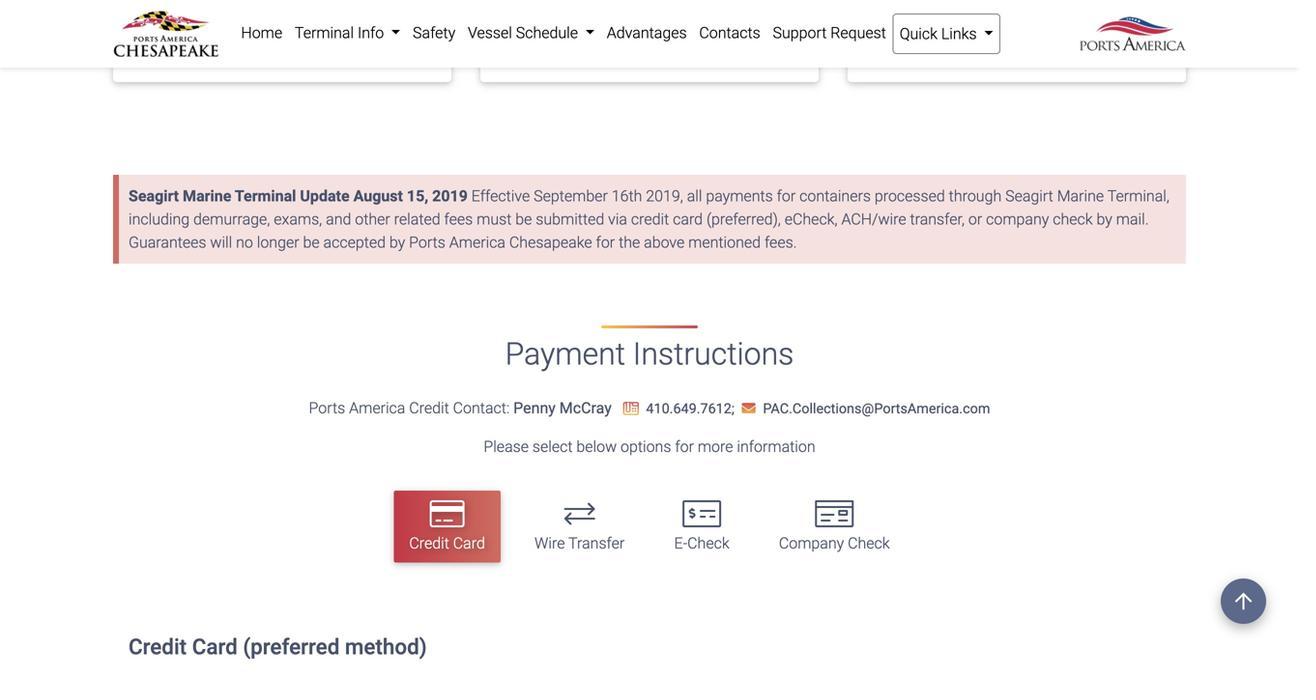 Task type: describe. For each thing, give the bounding box(es) containing it.
fees
[[444, 211, 473, 229]]

1 horizontal spatial by
[[1097, 211, 1113, 229]]

1 vertical spatial by
[[390, 234, 405, 252]]

10/01/2023 inside association schedule effective 10/01/2023
[[1009, 18, 1083, 34]]

longer
[[257, 234, 299, 252]]

1 10/01/2023 from the left
[[274, 18, 348, 34]]

credit card (preferred method)
[[129, 635, 427, 660]]

effective for effective 10/01/2023
[[217, 18, 271, 34]]

home
[[241, 24, 282, 42]]

(preferred
[[243, 635, 340, 660]]

check
[[1053, 211, 1093, 229]]

options
[[621, 438, 671, 457]]

association
[[576, 6, 658, 24]]

including
[[129, 211, 190, 229]]

company
[[986, 211, 1049, 229]]

support
[[773, 24, 827, 42]]

the
[[619, 234, 640, 252]]

no
[[236, 234, 253, 252]]

contact:
[[453, 399, 510, 418]]

support request
[[773, 24, 887, 42]]

or
[[969, 211, 983, 229]]

envelope image
[[742, 402, 756, 416]]

schedule
[[661, 6, 723, 24]]

please select below options for more information
[[484, 438, 816, 457]]

advantages
[[607, 24, 687, 42]]

payments
[[706, 187, 773, 206]]

fees.
[[765, 234, 797, 252]]

e-
[[674, 535, 688, 553]]

related
[[394, 211, 441, 229]]

(preferred),
[[707, 211, 781, 229]]

home link
[[235, 14, 289, 52]]

tab list containing credit card
[[113, 482, 1186, 573]]

submitted
[[536, 211, 605, 229]]

company check link
[[764, 491, 906, 563]]

terminal info
[[295, 24, 388, 42]]

mccray
[[560, 399, 612, 418]]

e-check link
[[659, 491, 745, 563]]

1 vertical spatial america
[[349, 399, 406, 418]]

credit for credit card (preferred method)
[[129, 635, 187, 660]]

seagirt marine terminal update august 15, 2019
[[129, 187, 468, 206]]

pac.collections@portsamerica.com link
[[738, 401, 991, 417]]

support request link
[[767, 14, 893, 52]]

phone office image
[[623, 402, 639, 416]]

through
[[949, 187, 1002, 206]]

information
[[737, 438, 816, 457]]

transfer,
[[910, 211, 965, 229]]

instructions
[[633, 337, 794, 373]]

above
[[644, 234, 685, 252]]

2 vertical spatial for
[[675, 438, 694, 457]]

links
[[942, 25, 977, 43]]

safety
[[413, 24, 456, 42]]

credit for credit card
[[409, 535, 450, 553]]

credit card link
[[394, 491, 501, 563]]

card
[[673, 211, 703, 229]]

0 horizontal spatial ports
[[309, 399, 345, 418]]

15,
[[407, 187, 429, 206]]

quick links link
[[893, 14, 1001, 54]]

credit card
[[409, 535, 485, 553]]

terminal inside terminal info link
[[295, 24, 354, 42]]

0 horizontal spatial for
[[596, 234, 615, 252]]

penny
[[514, 399, 556, 418]]

terminal info link
[[289, 14, 407, 52]]

1 vertical spatial terminal
[[235, 187, 296, 206]]

1 seagirt from the left
[[129, 187, 179, 206]]

marine inside 'effective september 16th 2019, all payments for containers processed through seagirt marine terminal, including demurrage, exams, and other related fees must be submitted via credit card (preferred), echeck, ach/wire transfer, or company check by mail. guarantees will no longer be accepted by ports america chesapeake for the above mentioned fees.'
[[1058, 187, 1104, 206]]

effective 10/01/2023
[[217, 18, 348, 34]]

other
[[355, 211, 390, 229]]

please
[[484, 438, 529, 457]]



Task type: locate. For each thing, give the bounding box(es) containing it.
request
[[831, 24, 887, 42]]

seagirt up company
[[1006, 187, 1054, 206]]

wire
[[535, 535, 565, 553]]

all
[[687, 187, 702, 206]]

contacts
[[699, 24, 761, 42]]

0 horizontal spatial 10/01/2023
[[274, 18, 348, 34]]

by left mail.
[[1097, 211, 1113, 229]]

seagirt inside 'effective september 16th 2019, all payments for containers processed through seagirt marine terminal, including demurrage, exams, and other related fees must be submitted via credit card (preferred), echeck, ach/wire transfer, or company check by mail. guarantees will no longer be accepted by ports america chesapeake for the above mentioned fees.'
[[1006, 187, 1054, 206]]

1 horizontal spatial be
[[516, 211, 532, 229]]

and
[[326, 211, 351, 229]]

advantages link
[[601, 14, 693, 52]]

be right must
[[516, 211, 532, 229]]

safety link
[[407, 14, 462, 52]]

1 horizontal spatial for
[[675, 438, 694, 457]]

marine
[[183, 187, 231, 206], [1058, 187, 1104, 206]]

0 vertical spatial for
[[777, 187, 796, 206]]

marine up check
[[1058, 187, 1104, 206]]

1 horizontal spatial america
[[449, 234, 506, 252]]

card inside tab list
[[453, 535, 485, 553]]

0 vertical spatial credit
[[409, 399, 449, 418]]

2 horizontal spatial effective
[[952, 18, 1005, 34]]

marine up demurrage,
[[183, 187, 231, 206]]

2 seagirt from the left
[[1006, 187, 1054, 206]]

payment instructions
[[505, 337, 794, 373]]

company
[[779, 535, 844, 553]]

2019
[[432, 187, 468, 206]]

1 horizontal spatial 10/01/2023
[[1009, 18, 1083, 34]]

for left more
[[675, 438, 694, 457]]

1 vertical spatial for
[[596, 234, 615, 252]]

2 10/01/2023 from the left
[[1009, 18, 1083, 34]]

credit
[[409, 399, 449, 418], [409, 535, 450, 553], [129, 635, 187, 660]]

by
[[1097, 211, 1113, 229], [390, 234, 405, 252]]

processed
[[875, 187, 945, 206]]

0 vertical spatial terminal
[[295, 24, 354, 42]]

0 horizontal spatial america
[[349, 399, 406, 418]]

effective inside association schedule effective 10/01/2023
[[952, 18, 1005, 34]]

16th
[[612, 187, 642, 206]]

1 horizontal spatial card
[[453, 535, 485, 553]]

card left the "wire" at the bottom
[[453, 535, 485, 553]]

echeck,
[[785, 211, 838, 229]]

vessel schedule link
[[462, 14, 601, 52]]

1 horizontal spatial effective
[[472, 187, 530, 206]]

0 vertical spatial be
[[516, 211, 532, 229]]

terminal left 'info'
[[295, 24, 354, 42]]

0 horizontal spatial effective
[[217, 18, 271, 34]]

1 vertical spatial credit
[[409, 535, 450, 553]]

terminal,
[[1108, 187, 1170, 206]]

e-check
[[674, 535, 730, 553]]

association schedule effective 10/01/2023
[[576, 6, 1083, 34]]

1 horizontal spatial ports
[[409, 234, 446, 252]]

accepted
[[323, 234, 386, 252]]

america inside 'effective september 16th 2019, all payments for containers processed through seagirt marine terminal, including demurrage, exams, and other related fees must be submitted via credit card (preferred), echeck, ach/wire transfer, or company check by mail. guarantees will no longer be accepted by ports america chesapeake for the above mentioned fees.'
[[449, 234, 506, 252]]

vessel schedule
[[468, 24, 582, 42]]

chesapeake
[[509, 234, 592, 252]]

1 vertical spatial be
[[303, 234, 320, 252]]

seagirt
[[129, 187, 179, 206], [1006, 187, 1054, 206]]

ach/wire
[[842, 211, 907, 229]]

select
[[533, 438, 573, 457]]

method)
[[345, 635, 427, 660]]

schedule
[[516, 24, 578, 42]]

1 horizontal spatial marine
[[1058, 187, 1104, 206]]

effective
[[217, 18, 271, 34], [952, 18, 1005, 34], [472, 187, 530, 206]]

will
[[210, 234, 232, 252]]

check inside "link"
[[688, 535, 730, 553]]

card left the (preferred
[[192, 635, 238, 660]]

0 horizontal spatial be
[[303, 234, 320, 252]]

mentioned
[[689, 234, 761, 252]]

check for company check
[[848, 535, 890, 553]]

1 vertical spatial card
[[192, 635, 238, 660]]

0 vertical spatial by
[[1097, 211, 1113, 229]]

seagirt up including
[[129, 187, 179, 206]]

ports america credit contact: penny mccray
[[309, 399, 612, 418]]

1 horizontal spatial seagirt
[[1006, 187, 1054, 206]]

card for credit card (preferred method)
[[192, 635, 238, 660]]

quick links
[[900, 25, 981, 43]]

guarantees
[[129, 234, 206, 252]]

check for e-check
[[688, 535, 730, 553]]

2 vertical spatial credit
[[129, 635, 187, 660]]

0 horizontal spatial check
[[688, 535, 730, 553]]

effective inside 'effective september 16th 2019, all payments for containers processed through seagirt marine terminal, including demurrage, exams, and other related fees must be submitted via credit card (preferred), echeck, ach/wire transfer, or company check by mail. guarantees will no longer be accepted by ports america chesapeake for the above mentioned fees.'
[[472, 187, 530, 206]]

1 horizontal spatial check
[[848, 535, 890, 553]]

0 horizontal spatial marine
[[183, 187, 231, 206]]

exams,
[[274, 211, 322, 229]]

0 horizontal spatial by
[[390, 234, 405, 252]]

containers
[[800, 187, 871, 206]]

go to top image
[[1221, 579, 1267, 625]]

0 horizontal spatial seagirt
[[129, 187, 179, 206]]

2019,
[[646, 187, 683, 206]]

for
[[777, 187, 796, 206], [596, 234, 615, 252], [675, 438, 694, 457]]

card
[[453, 535, 485, 553], [192, 635, 238, 660]]

mail.
[[1117, 211, 1149, 229]]

be down exams,
[[303, 234, 320, 252]]

contacts link
[[693, 14, 767, 52]]

transfer
[[569, 535, 625, 553]]

september
[[534, 187, 608, 206]]

pac.collections@portsamerica.com
[[763, 401, 991, 417]]

august
[[353, 187, 403, 206]]

for left the in the left of the page
[[596, 234, 615, 252]]

ports
[[409, 234, 446, 252], [309, 399, 345, 418]]

below
[[577, 438, 617, 457]]

must
[[477, 211, 512, 229]]

company check
[[779, 535, 890, 553]]

effective for effective september 16th 2019, all payments for containers processed through seagirt marine terminal, including demurrage, exams, and other related fees must be submitted via credit card (preferred), echeck, ach/wire transfer, or company check by mail. guarantees will no longer be accepted by ports america chesapeake for the above mentioned fees.
[[472, 187, 530, 206]]

0 vertical spatial ports
[[409, 234, 446, 252]]

vessel
[[468, 24, 512, 42]]

update
[[300, 187, 350, 206]]

quick
[[900, 25, 938, 43]]

ports inside 'effective september 16th 2019, all payments for containers processed through seagirt marine terminal, including demurrage, exams, and other related fees must be submitted via credit card (preferred), echeck, ach/wire transfer, or company check by mail. guarantees will no longer be accepted by ports america chesapeake for the above mentioned fees.'
[[409, 234, 446, 252]]

0 vertical spatial america
[[449, 234, 506, 252]]

wire transfer
[[535, 535, 625, 553]]

1 marine from the left
[[183, 187, 231, 206]]

info
[[358, 24, 384, 42]]

more
[[698, 438, 733, 457]]

america
[[449, 234, 506, 252], [349, 399, 406, 418]]

credit
[[631, 211, 669, 229]]

for up echeck,
[[777, 187, 796, 206]]

tab list
[[113, 482, 1186, 573]]

demurrage,
[[193, 211, 270, 229]]

0 vertical spatial card
[[453, 535, 485, 553]]

card for credit card
[[453, 535, 485, 553]]

terminal up exams,
[[235, 187, 296, 206]]

wire transfer link
[[519, 491, 640, 563]]

2 horizontal spatial for
[[777, 187, 796, 206]]

2 check from the left
[[848, 535, 890, 553]]

2 marine from the left
[[1058, 187, 1104, 206]]

by down related
[[390, 234, 405, 252]]

1 vertical spatial ports
[[309, 399, 345, 418]]

effective september 16th 2019, all payments for containers processed through seagirt marine terminal, including demurrage, exams, and other related fees must be submitted via credit card (preferred), echeck, ach/wire transfer, or company check by mail. guarantees will no longer be accepted by ports america chesapeake for the above mentioned fees.
[[129, 187, 1170, 252]]

410.649.7612; link
[[616, 401, 738, 417]]

1 check from the left
[[688, 535, 730, 553]]

410.649.7612;
[[646, 401, 735, 417]]

0 horizontal spatial card
[[192, 635, 238, 660]]

credit inside tab list
[[409, 535, 450, 553]]

terminal
[[295, 24, 354, 42], [235, 187, 296, 206]]



Task type: vqa. For each thing, say whether or not it's contained in the screenshot.
"ports"
yes



